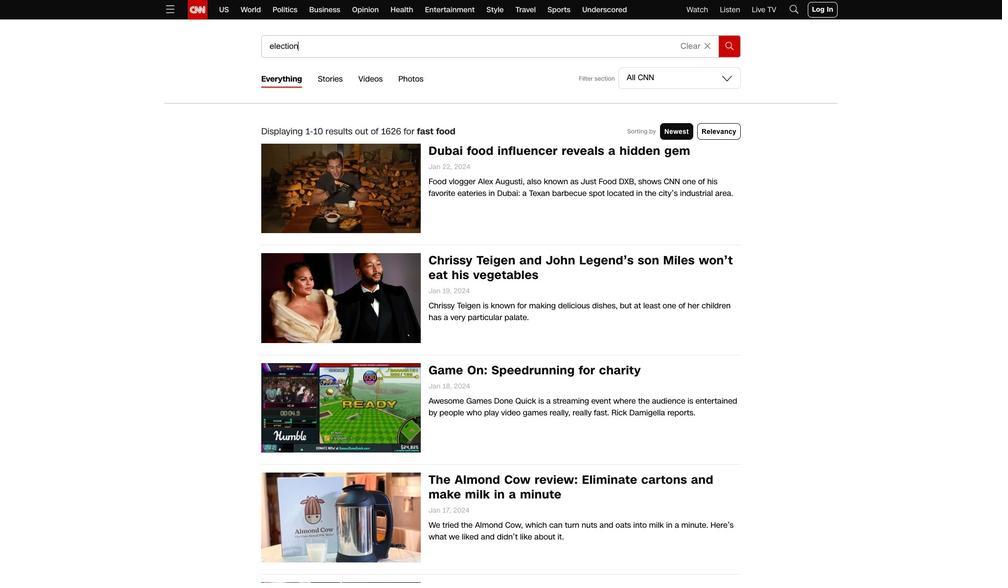 Task type: vqa. For each thing, say whether or not it's contained in the screenshot.
ui add 2 icon in the right top of the page
yes



Task type: describe. For each thing, give the bounding box(es) containing it.
search image
[[723, 38, 736, 51]]

open menu icon image
[[164, 3, 176, 15]]

search icon image
[[788, 3, 800, 15]]



Task type: locate. For each thing, give the bounding box(es) containing it.
None text field
[[262, 36, 672, 57]]

ui add 2 image
[[700, 38, 715, 54]]



